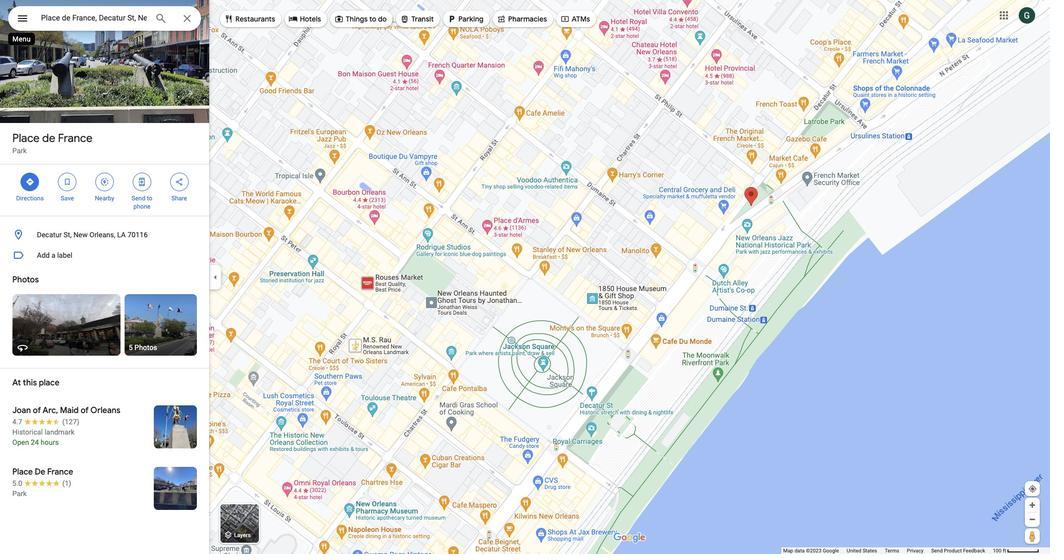 Task type: locate. For each thing, give the bounding box(es) containing it.
send inside send to phone
[[132, 195, 145, 202]]

decatur st, new orleans, la 70116 button
[[0, 225, 209, 245]]

1 of from the left
[[33, 406, 41, 416]]

france right de
[[58, 131, 92, 146]]

france
[[58, 131, 92, 146], [47, 467, 73, 478]]

place
[[12, 131, 40, 146], [12, 467, 33, 478]]

0 horizontal spatial of
[[33, 406, 41, 416]]

to left do
[[369, 14, 376, 24]]

nearby
[[95, 195, 114, 202]]

joan of arc, maid of orleans
[[12, 406, 120, 416]]

place left de
[[12, 131, 40, 146]]

1 vertical spatial send
[[931, 548, 943, 554]]

france up (1)
[[47, 467, 73, 478]]

of right maid at the left
[[81, 406, 89, 416]]


[[63, 176, 72, 188]]

2 place from the top
[[12, 467, 33, 478]]

1 vertical spatial place
[[12, 467, 33, 478]]

send up phone
[[132, 195, 145, 202]]


[[447, 13, 457, 25]]

parking
[[459, 14, 484, 24]]

1 vertical spatial photos
[[135, 344, 157, 352]]

label
[[57, 251, 72, 260]]

of left arc,
[[33, 406, 41, 416]]

google account: greg robinson  
(robinsongreg175@gmail.com) image
[[1019, 7, 1036, 23]]

park down 5.0
[[12, 490, 27, 498]]

1 park from the top
[[12, 147, 27, 155]]

0 vertical spatial place
[[12, 131, 40, 146]]

collapse side panel image
[[210, 272, 221, 283]]

united
[[847, 548, 862, 554]]

feedback
[[963, 548, 986, 554]]

photos right 5
[[135, 344, 157, 352]]

of
[[33, 406, 41, 416], [81, 406, 89, 416]]


[[561, 13, 570, 25]]

decatur st, new orleans, la 70116
[[37, 231, 148, 239]]

none field inside "place de france, decatur st, new orleans, la 70116" field
[[41, 12, 147, 24]]

de
[[35, 467, 45, 478]]

to
[[369, 14, 376, 24], [147, 195, 152, 202]]

footer containing map data ©2023 google
[[783, 548, 993, 554]]

this
[[23, 378, 37, 388]]

do
[[378, 14, 387, 24]]

new
[[73, 231, 88, 239]]

1 place from the top
[[12, 131, 40, 146]]

 pharmacies
[[497, 13, 547, 25]]

park up 
[[12, 147, 27, 155]]

footer
[[783, 548, 993, 554]]

1 vertical spatial to
[[147, 195, 152, 202]]

photos
[[12, 275, 39, 285], [135, 344, 157, 352]]


[[100, 176, 109, 188]]

product
[[944, 548, 962, 554]]

 hotels
[[289, 13, 321, 25]]

send product feedback
[[931, 548, 986, 554]]

24
[[31, 439, 39, 447]]

data
[[795, 548, 805, 554]]

1 horizontal spatial to
[[369, 14, 376, 24]]

orleans
[[90, 406, 120, 416]]

states
[[863, 548, 877, 554]]

None field
[[41, 12, 147, 24]]

5 photos button
[[125, 294, 197, 356]]

0 vertical spatial to
[[369, 14, 376, 24]]

100 ft button
[[993, 548, 1040, 554]]

send
[[132, 195, 145, 202], [931, 548, 943, 554]]

 restaurants
[[224, 13, 275, 25]]

0 vertical spatial send
[[132, 195, 145, 202]]

0 horizontal spatial photos
[[12, 275, 39, 285]]

arc,
[[43, 406, 58, 416]]

 transit
[[400, 13, 434, 25]]

park
[[12, 147, 27, 155], [12, 490, 27, 498]]

 things to do
[[334, 13, 387, 25]]

add a label
[[37, 251, 72, 260]]

landmark
[[45, 428, 75, 436]]

5 photos
[[129, 344, 157, 352]]

atms
[[572, 14, 590, 24]]

1 horizontal spatial of
[[81, 406, 89, 416]]

place up 5.0
[[12, 467, 33, 478]]

to up phone
[[147, 195, 152, 202]]

send inside button
[[931, 548, 943, 554]]

transit
[[411, 14, 434, 24]]

place inside place de france park
[[12, 131, 40, 146]]

layers
[[234, 533, 251, 539]]

directions
[[16, 195, 44, 202]]

1 vertical spatial france
[[47, 467, 73, 478]]


[[25, 176, 35, 188]]

send for send product feedback
[[931, 548, 943, 554]]

united states
[[847, 548, 877, 554]]


[[175, 176, 184, 188]]

photos down add
[[12, 275, 39, 285]]

0 vertical spatial france
[[58, 131, 92, 146]]

open
[[12, 439, 29, 447]]

4.7 stars 127 reviews image
[[12, 417, 79, 427]]

100 ft
[[993, 548, 1007, 554]]

joan
[[12, 406, 31, 416]]

0 horizontal spatial send
[[132, 195, 145, 202]]

france inside place de france park
[[58, 131, 92, 146]]


[[289, 13, 298, 25]]

send left the product
[[931, 548, 943, 554]]

0 horizontal spatial to
[[147, 195, 152, 202]]

100
[[993, 548, 1002, 554]]

0 vertical spatial park
[[12, 147, 27, 155]]

de
[[42, 131, 55, 146]]

add a label button
[[0, 245, 209, 266]]


[[16, 11, 29, 26]]

1 horizontal spatial photos
[[135, 344, 157, 352]]

1 vertical spatial park
[[12, 490, 27, 498]]

footer inside google maps element
[[783, 548, 993, 554]]

1 horizontal spatial send
[[931, 548, 943, 554]]



Task type: vqa. For each thing, say whether or not it's contained in the screenshot.
top Economy
no



Task type: describe. For each thing, give the bounding box(es) containing it.
place de france
[[12, 467, 73, 478]]

2 park from the top
[[12, 490, 27, 498]]

to inside send to phone
[[147, 195, 152, 202]]

4.7
[[12, 418, 22, 426]]

Place de France, Decatur St, New Orleans, LA 70116 field
[[8, 6, 201, 31]]

place de france main content
[[0, 0, 209, 554]]

historical
[[12, 428, 43, 436]]

 atms
[[561, 13, 590, 25]]

zoom out image
[[1029, 516, 1037, 524]]

maid
[[60, 406, 79, 416]]

place
[[39, 378, 59, 388]]

at this place
[[12, 378, 59, 388]]

terms button
[[885, 548, 900, 554]]

5.0 stars 1 reviews image
[[12, 479, 71, 489]]

phone
[[133, 203, 150, 210]]

send product feedback button
[[931, 548, 986, 554]]

google maps element
[[0, 0, 1050, 554]]

hotels
[[300, 14, 321, 24]]

 button
[[8, 6, 37, 33]]


[[400, 13, 409, 25]]

zoom in image
[[1029, 502, 1037, 509]]

google
[[823, 548, 839, 554]]

orleans,
[[90, 231, 115, 239]]

place for de
[[12, 467, 33, 478]]

show street view coverage image
[[1025, 529, 1040, 544]]

5
[[129, 344, 133, 352]]

united states button
[[847, 548, 877, 554]]

privacy
[[907, 548, 924, 554]]

save
[[61, 195, 74, 202]]

send for send to phone
[[132, 195, 145, 202]]


[[334, 13, 344, 25]]


[[497, 13, 506, 25]]

france for de
[[47, 467, 73, 478]]

terms
[[885, 548, 900, 554]]

restaurants
[[235, 14, 275, 24]]

send to phone
[[132, 195, 152, 210]]

(1)
[[62, 480, 71, 488]]

privacy button
[[907, 548, 924, 554]]

things
[[346, 14, 368, 24]]

at
[[12, 378, 21, 388]]

pharmacies
[[508, 14, 547, 24]]

a
[[51, 251, 55, 260]]

 parking
[[447, 13, 484, 25]]

historical landmark open 24 hours
[[12, 428, 75, 447]]

show your location image
[[1028, 485, 1038, 494]]

place for de
[[12, 131, 40, 146]]

hours
[[41, 439, 59, 447]]

0 vertical spatial photos
[[12, 275, 39, 285]]

photos inside button
[[135, 344, 157, 352]]

(127)
[[62, 418, 79, 426]]

park inside place de france park
[[12, 147, 27, 155]]

map
[[783, 548, 794, 554]]

la
[[117, 231, 126, 239]]

to inside  things to do
[[369, 14, 376, 24]]

france for de
[[58, 131, 92, 146]]

 search field
[[8, 6, 201, 33]]

share
[[171, 195, 187, 202]]

decatur
[[37, 231, 62, 239]]


[[137, 176, 147, 188]]

place de france park
[[12, 131, 92, 155]]

map data ©2023 google
[[783, 548, 839, 554]]

2 of from the left
[[81, 406, 89, 416]]

add
[[37, 251, 50, 260]]

70116
[[128, 231, 148, 239]]

st,
[[64, 231, 72, 239]]


[[224, 13, 233, 25]]

ft
[[1003, 548, 1007, 554]]

©2023
[[806, 548, 822, 554]]

actions for place de france region
[[0, 165, 209, 216]]

5.0
[[12, 480, 22, 488]]



